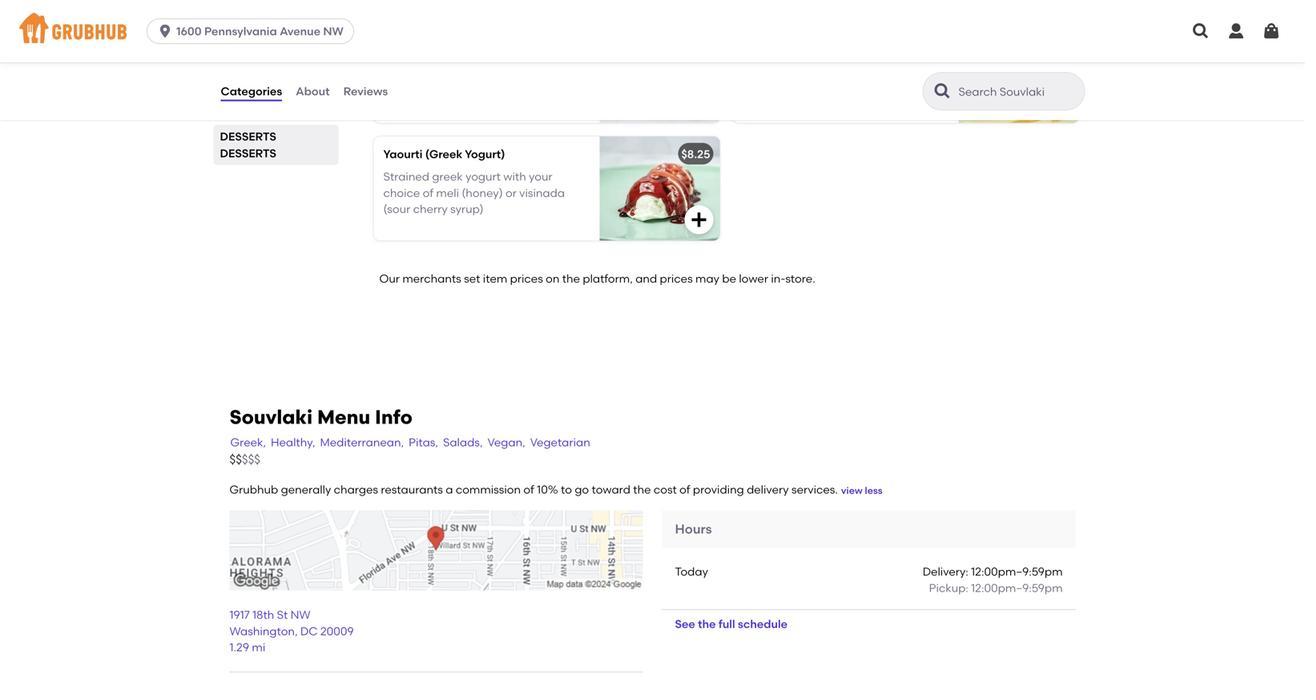 Task type: vqa. For each thing, say whether or not it's contained in the screenshot.
"your"
yes



Task type: describe. For each thing, give the bounding box(es) containing it.
yogurt
[[466, 170, 501, 184]]

svg image for yaourti (greek yogurt) image
[[690, 210, 709, 229]]

1600 pennsylvania avenue nw button
[[147, 18, 361, 44]]

your
[[529, 170, 553, 184]]

souvlaki menu info
[[230, 406, 413, 429]]

beverages beverages
[[220, 80, 285, 111]]

1 beverages from the top
[[220, 80, 285, 94]]

$$
[[230, 453, 242, 467]]

with inside layers of wire kadaifi, chopped nuts, painted with melted butter
[[788, 68, 811, 82]]

set
[[464, 272, 481, 286]]

on
[[546, 272, 560, 286]]

of inside strained greek yogurt with your choice of meli (honey) or visinada (sour cherry syrup)
[[423, 186, 434, 200]]

phylo
[[384, 52, 413, 66]]

walnuts
[[517, 52, 560, 66]]

see the full schedule button
[[663, 611, 801, 640]]

2 and from the top
[[254, 15, 279, 28]]

1 sides from the top
[[220, 0, 251, 11]]

visinada
[[520, 186, 565, 200]]

menu
[[317, 406, 370, 429]]

merchants
[[403, 272, 462, 286]]

baklavas image
[[600, 19, 720, 123]]

painted
[[743, 68, 785, 82]]

grubhub generally charges restaurants a commission of 10% to go toward the cost of providing delivery services. view less
[[230, 483, 883, 497]]

greek
[[432, 170, 463, 184]]

strained
[[384, 170, 430, 184]]

less
[[865, 485, 883, 497]]

st
[[277, 609, 288, 622]]

1600 pennsylvania avenue nw
[[176, 24, 344, 38]]

to
[[561, 483, 572, 497]]

yaourti (greek yogurt) image
[[600, 136, 720, 241]]

see
[[675, 618, 696, 632]]

layers of wire kadaifi, chopped nuts, painted with melted butter
[[743, 52, 940, 82]]

phylo dough with honey, walnuts and cinnamon button
[[374, 19, 720, 123]]

2 sides from the top
[[220, 15, 251, 28]]

go
[[575, 483, 589, 497]]

butter
[[855, 68, 888, 82]]

layers
[[743, 52, 778, 66]]

reviews button
[[343, 63, 389, 120]]

view less button
[[842, 484, 883, 498]]

vegetarian button
[[530, 434, 591, 452]]

1.29
[[230, 641, 249, 655]]

yaourti (greek yogurt)
[[384, 147, 505, 161]]

washington
[[230, 625, 295, 639]]

greek, healthy, mediterranean, pitas, salads, vegan, vegetarian
[[230, 436, 591, 450]]

1 prices from the left
[[510, 272, 543, 286]]

souvlaki
[[230, 406, 313, 429]]

nw for avenue
[[323, 24, 344, 38]]

of inside layers of wire kadaifi, chopped nuts, painted with melted butter
[[781, 52, 791, 66]]

sides and fries sides and fries
[[220, 0, 311, 28]]

hours
[[675, 522, 712, 538]]

mediterranean, button
[[319, 434, 405, 452]]

or
[[506, 186, 517, 200]]

toward
[[592, 483, 631, 497]]

may
[[696, 272, 720, 286]]

10%
[[537, 483, 558, 497]]

1917
[[230, 609, 250, 622]]

lower
[[739, 272, 769, 286]]

be
[[723, 272, 737, 286]]

today
[[675, 566, 709, 579]]

svg image inside 1600 pennsylvania avenue nw button
[[157, 23, 173, 39]]

1917 18th st nw washington , dc 20009 1.29 mi
[[230, 609, 354, 655]]

mediterranean,
[[320, 436, 404, 450]]

providing
[[693, 483, 744, 497]]

18th
[[253, 609, 274, 622]]

schedule
[[738, 618, 788, 632]]

2 desserts from the top
[[220, 147, 277, 160]]

pickup: 12:00pm–9:59pm
[[930, 582, 1063, 596]]

nw for st
[[291, 609, 311, 622]]

1 vertical spatial the
[[633, 483, 651, 497]]

services.
[[792, 483, 838, 497]]

avenue
[[280, 24, 321, 38]]

(greek
[[425, 147, 463, 161]]

a
[[446, 483, 453, 497]]

store.
[[786, 272, 816, 286]]

about button
[[295, 63, 331, 120]]

extras extras
[[220, 47, 308, 61]]

of left 10% on the bottom of the page
[[524, 483, 535, 497]]

layers of wire kadaifi, chopped nuts, painted with melted butter button
[[733, 19, 1079, 123]]

melted
[[813, 68, 852, 82]]

honey,
[[479, 52, 515, 66]]

delivery
[[747, 483, 789, 497]]

yaourti
[[384, 147, 423, 161]]



Task type: locate. For each thing, give the bounding box(es) containing it.
beverages down extras extras
[[220, 80, 285, 94]]

generally
[[281, 483, 331, 497]]

search icon image
[[933, 82, 953, 101]]

Search Souvlaki search field
[[957, 84, 1080, 99]]

nw up ,
[[291, 609, 311, 622]]

$$$$$
[[230, 453, 260, 467]]

categories button
[[220, 63, 283, 120]]

12:00pm–9:59pm for delivery: 12:00pm–9:59pm
[[972, 566, 1063, 579]]

prices
[[510, 272, 543, 286], [660, 272, 693, 286]]

svg image
[[1049, 92, 1068, 112], [690, 210, 709, 229]]

and
[[562, 52, 584, 66], [636, 272, 657, 286]]

desserts desserts
[[220, 130, 277, 160]]

greek, button
[[230, 434, 267, 452]]

1 horizontal spatial the
[[633, 483, 651, 497]]

healthy, button
[[270, 434, 316, 452]]

sides up pennsylvania
[[220, 0, 251, 11]]

cost
[[654, 483, 677, 497]]

extras down avenue
[[266, 47, 308, 61]]

2 beverages from the top
[[220, 97, 285, 111]]

phylo dough with honey, walnuts and cinnamon
[[384, 52, 584, 82]]

in-
[[771, 272, 786, 286]]

0 vertical spatial svg image
[[1049, 92, 1068, 112]]

pennsylvania
[[204, 24, 277, 38]]

0 vertical spatial 12:00pm–9:59pm
[[972, 566, 1063, 579]]

1 vertical spatial fries
[[282, 15, 311, 28]]

12:00pm–9:59pm up pickup: 12:00pm–9:59pm
[[972, 566, 1063, 579]]

wire
[[794, 52, 817, 66]]

0 vertical spatial desserts
[[220, 130, 277, 144]]

nuts,
[[914, 52, 940, 66]]

0 vertical spatial and
[[254, 0, 279, 11]]

about
[[296, 84, 330, 98]]

1 horizontal spatial extras
[[266, 47, 308, 61]]

1 12:00pm–9:59pm from the top
[[972, 566, 1063, 579]]

0 vertical spatial and
[[562, 52, 584, 66]]

salads,
[[443, 436, 483, 450]]

2 vertical spatial with
[[504, 170, 526, 184]]

$8.25
[[682, 147, 711, 161]]

the right on
[[563, 272, 580, 286]]

view
[[842, 485, 863, 497]]

sides up extras extras
[[220, 15, 251, 28]]

(honey)
[[462, 186, 503, 200]]

extras down pennsylvania
[[220, 47, 263, 61]]

12:00pm–9:59pm for pickup: 12:00pm–9:59pm
[[972, 582, 1063, 596]]

kadaifi image
[[959, 19, 1079, 123]]

1 horizontal spatial svg image
[[1049, 92, 1068, 112]]

with inside phylo dough with honey, walnuts and cinnamon
[[454, 52, 476, 66]]

and up extras extras
[[254, 15, 279, 28]]

1 vertical spatial desserts
[[220, 147, 277, 160]]

kadaifi,
[[819, 52, 859, 66]]

reviews
[[344, 84, 388, 98]]

1 horizontal spatial nw
[[323, 24, 344, 38]]

with down wire
[[788, 68, 811, 82]]

mi
[[252, 641, 266, 655]]

20009
[[321, 625, 354, 639]]

delivery: 12:00pm–9:59pm
[[923, 566, 1063, 579]]

see the full schedule
[[675, 618, 788, 632]]

nw inside 1917 18th st nw washington , dc 20009 1.29 mi
[[291, 609, 311, 622]]

1 desserts from the top
[[220, 130, 277, 144]]

0 vertical spatial beverages
[[220, 80, 285, 94]]

and inside phylo dough with honey, walnuts and cinnamon
[[562, 52, 584, 66]]

1 and from the top
[[254, 0, 279, 11]]

1 vertical spatial and
[[636, 272, 657, 286]]

2 vertical spatial the
[[698, 618, 716, 632]]

1 horizontal spatial and
[[636, 272, 657, 286]]

categories
[[221, 84, 282, 98]]

fries up extras extras
[[282, 15, 311, 28]]

dc
[[301, 625, 318, 639]]

vegan,
[[488, 436, 526, 450]]

healthy,
[[271, 436, 315, 450]]

with inside strained greek yogurt with your choice of meli (honey) or visinada (sour cherry syrup)
[[504, 170, 526, 184]]

1 vertical spatial svg image
[[690, 210, 709, 229]]

item
[[483, 272, 508, 286]]

pitas,
[[409, 436, 438, 450]]

1 vertical spatial nw
[[291, 609, 311, 622]]

of right cost
[[680, 483, 691, 497]]

our
[[380, 272, 400, 286]]

2 horizontal spatial the
[[698, 618, 716, 632]]

prices left on
[[510, 272, 543, 286]]

0 horizontal spatial nw
[[291, 609, 311, 622]]

our merchants set item prices on the platform, and prices may be lower in-store.
[[380, 272, 816, 286]]

2 12:00pm–9:59pm from the top
[[972, 582, 1063, 596]]

the left cost
[[633, 483, 651, 497]]

1 vertical spatial sides
[[220, 15, 251, 28]]

pitas, button
[[408, 434, 439, 452]]

0 horizontal spatial with
[[454, 52, 476, 66]]

cherry
[[413, 203, 448, 216]]

0 horizontal spatial prices
[[510, 272, 543, 286]]

main navigation navigation
[[0, 0, 1306, 63]]

0 horizontal spatial svg image
[[690, 210, 709, 229]]

of left wire
[[781, 52, 791, 66]]

choice
[[384, 186, 420, 200]]

1 extras from the left
[[220, 47, 263, 61]]

vegan, button
[[487, 434, 526, 452]]

and up 1600 pennsylvania avenue nw
[[254, 0, 279, 11]]

of up cherry
[[423, 186, 434, 200]]

desserts
[[220, 130, 277, 144], [220, 147, 277, 160]]

12:00pm–9:59pm down delivery: 12:00pm–9:59pm
[[972, 582, 1063, 596]]

0 vertical spatial fries
[[282, 0, 311, 11]]

0 vertical spatial nw
[[323, 24, 344, 38]]

0 vertical spatial the
[[563, 272, 580, 286]]

with
[[454, 52, 476, 66], [788, 68, 811, 82], [504, 170, 526, 184]]

extras
[[220, 47, 263, 61], [266, 47, 308, 61]]

charges
[[334, 483, 378, 497]]

and right platform,
[[636, 272, 657, 286]]

1 vertical spatial with
[[788, 68, 811, 82]]

meli
[[436, 186, 459, 200]]

chopped
[[862, 52, 911, 66]]

0 horizontal spatial the
[[563, 272, 580, 286]]

commission
[[456, 483, 521, 497]]

1 horizontal spatial with
[[504, 170, 526, 184]]

0 vertical spatial sides
[[220, 0, 251, 11]]

the inside see the full schedule button
[[698, 618, 716, 632]]

1 vertical spatial and
[[254, 15, 279, 28]]

with right dough
[[454, 52, 476, 66]]

2 extras from the left
[[266, 47, 308, 61]]

2 fries from the top
[[282, 15, 311, 28]]

strained greek yogurt with your choice of meli (honey) or visinada (sour cherry syrup)
[[384, 170, 565, 216]]

platform,
[[583, 272, 633, 286]]

of
[[781, 52, 791, 66], [423, 186, 434, 200], [524, 483, 535, 497], [680, 483, 691, 497]]

,
[[295, 625, 298, 639]]

greek,
[[230, 436, 266, 450]]

dough
[[416, 52, 451, 66]]

salads, button
[[442, 434, 484, 452]]

1 vertical spatial 12:00pm–9:59pm
[[972, 582, 1063, 596]]

syrup)
[[451, 203, 484, 216]]

12:00pm–9:59pm
[[972, 566, 1063, 579], [972, 582, 1063, 596]]

svg image
[[1192, 22, 1211, 41], [1227, 22, 1246, 41], [1262, 22, 1282, 41], [157, 23, 173, 39]]

(sour
[[384, 203, 411, 216]]

cinnamon
[[384, 68, 439, 82]]

1 horizontal spatial prices
[[660, 272, 693, 286]]

svg image for kadaifi image
[[1049, 92, 1068, 112]]

and right "walnuts"
[[562, 52, 584, 66]]

2 prices from the left
[[660, 272, 693, 286]]

fries up avenue
[[282, 0, 311, 11]]

nw inside button
[[323, 24, 344, 38]]

vegetarian
[[530, 436, 591, 450]]

info
[[375, 406, 413, 429]]

the left full
[[698, 618, 716, 632]]

prices left may
[[660, 272, 693, 286]]

0 horizontal spatial and
[[562, 52, 584, 66]]

0 vertical spatial with
[[454, 52, 476, 66]]

beverages up desserts desserts
[[220, 97, 285, 111]]

1 vertical spatial beverages
[[220, 97, 285, 111]]

1600
[[176, 24, 202, 38]]

nw right avenue
[[323, 24, 344, 38]]

with up or
[[504, 170, 526, 184]]

yogurt)
[[465, 147, 505, 161]]

pickup:
[[930, 582, 969, 596]]

0 horizontal spatial extras
[[220, 47, 263, 61]]

2 horizontal spatial with
[[788, 68, 811, 82]]

nw
[[323, 24, 344, 38], [291, 609, 311, 622]]

1 fries from the top
[[282, 0, 311, 11]]



